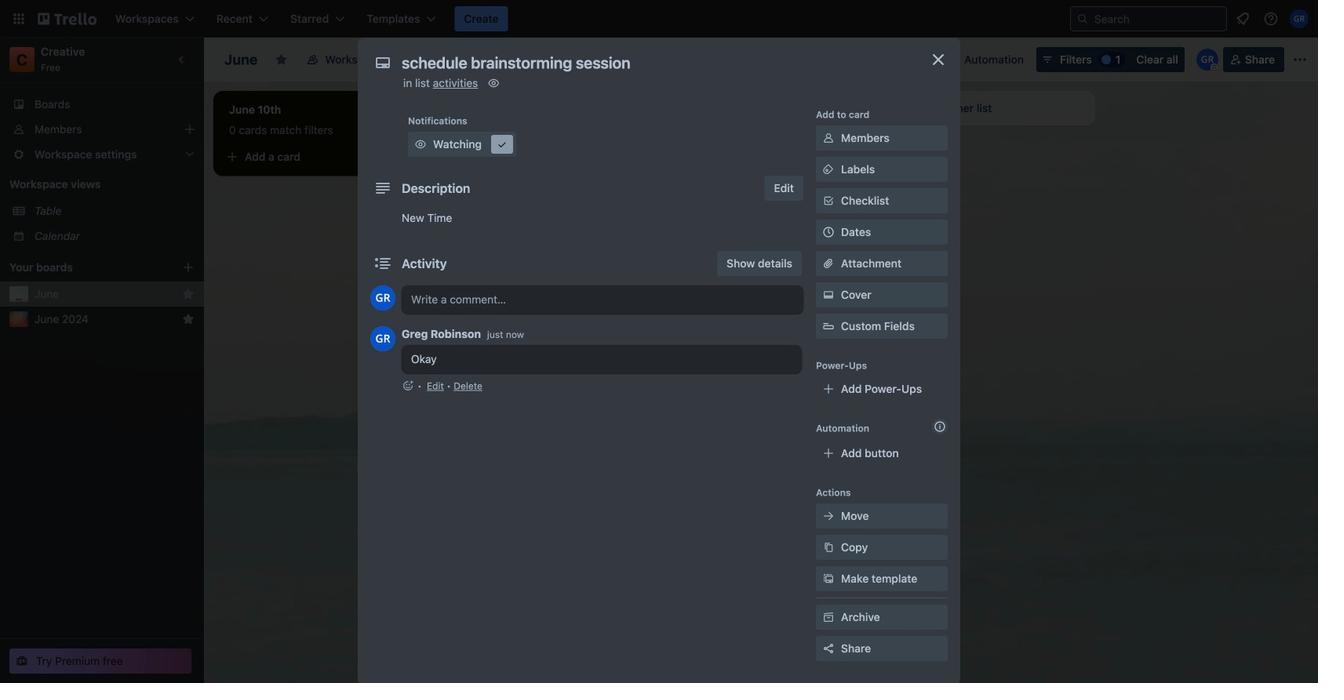 Task type: vqa. For each thing, say whether or not it's contained in the screenshot.
Power- to the bottom
no



Task type: describe. For each thing, give the bounding box(es) containing it.
add reaction image
[[402, 378, 414, 394]]

1 vertical spatial sm image
[[821, 287, 836, 303]]

2 vertical spatial sm image
[[821, 571, 836, 587]]

0 vertical spatial sm image
[[494, 137, 510, 152]]

close dialog image
[[929, 50, 948, 69]]

1 horizontal spatial greg robinson (gregrobinson96) image
[[1196, 49, 1218, 71]]

open information menu image
[[1263, 11, 1279, 27]]

2 starred icon image from the top
[[182, 313, 195, 326]]

workspace navigation collapse icon image
[[171, 49, 193, 71]]

0 horizontal spatial greg robinson (gregrobinson96) image
[[370, 286, 395, 311]]

1 starred icon image from the top
[[182, 288, 195, 301]]

primary element
[[0, 0, 1318, 38]]



Task type: locate. For each thing, give the bounding box(es) containing it.
show menu image
[[1292, 52, 1308, 67]]

1 vertical spatial greg robinson (gregrobinson96) image
[[370, 326, 395, 352]]

0 vertical spatial greg robinson (gregrobinson96) image
[[1196, 49, 1218, 71]]

Board name text field
[[217, 47, 265, 72]]

1 vertical spatial greg robinson (gregrobinson96) image
[[370, 286, 395, 311]]

customize views image
[[506, 52, 522, 67]]

1 vertical spatial starred icon image
[[182, 313, 195, 326]]

add board image
[[182, 261, 195, 274]]

greg robinson (gregrobinson96) image
[[1196, 49, 1218, 71], [370, 326, 395, 352]]

0 vertical spatial starred icon image
[[182, 288, 195, 301]]

0 notifications image
[[1234, 9, 1252, 28]]

star or unstar board image
[[275, 53, 287, 66]]

1 horizontal spatial greg robinson (gregrobinson96) image
[[1290, 9, 1309, 28]]

greg robinson (gregrobinson96) image
[[1290, 9, 1309, 28], [370, 286, 395, 311]]

sm image
[[486, 75, 502, 91], [821, 130, 836, 146], [413, 137, 428, 152], [821, 162, 836, 177], [821, 508, 836, 524], [821, 540, 836, 556], [821, 610, 836, 625]]

starred icon image
[[182, 288, 195, 301], [182, 313, 195, 326]]

search image
[[1077, 13, 1089, 25]]

create from template… image
[[847, 151, 860, 163]]

sm image
[[494, 137, 510, 152], [821, 287, 836, 303], [821, 571, 836, 587]]

0 horizontal spatial greg robinson (gregrobinson96) image
[[370, 326, 395, 352]]

0 vertical spatial greg robinson (gregrobinson96) image
[[1290, 9, 1309, 28]]

Write a comment text field
[[402, 286, 804, 314]]

create from template… image
[[402, 151, 414, 163]]

Search field
[[1089, 8, 1226, 30]]

None text field
[[394, 49, 912, 77]]

your boards with 2 items element
[[9, 258, 159, 277]]



